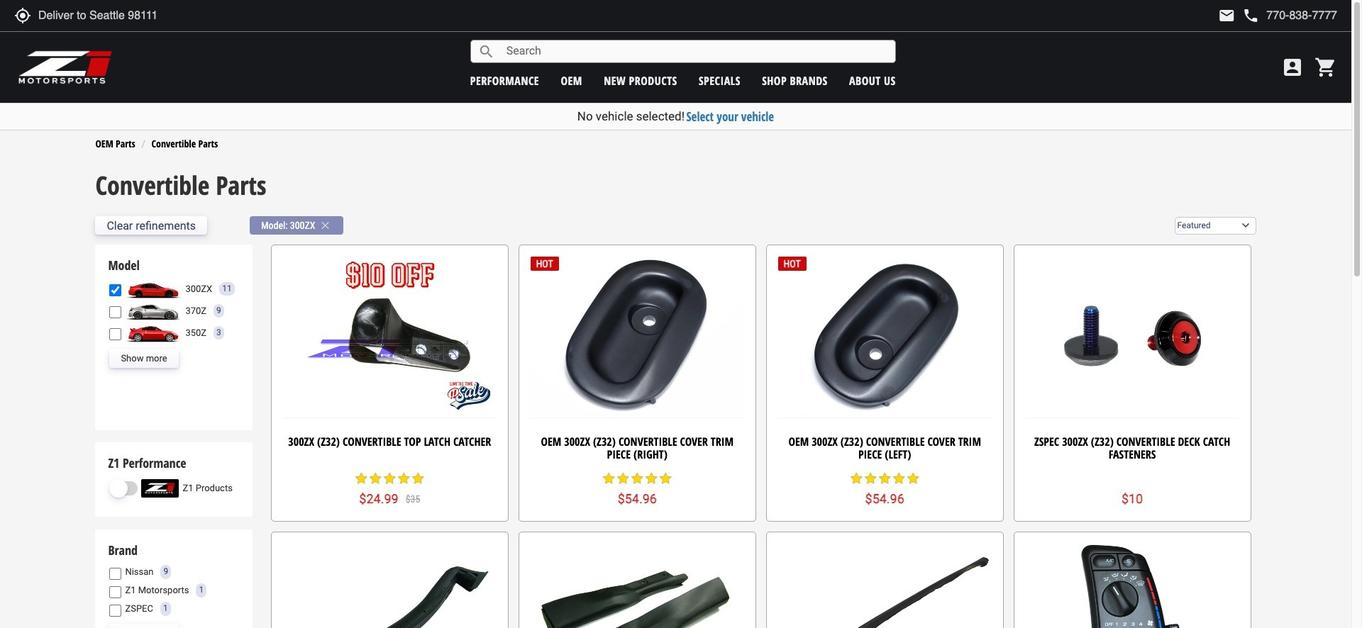 Task type: locate. For each thing, give the bounding box(es) containing it.
nissan 300zx z32 1990 1991 1992 1993 1994 1995 1996 vg30dett vg30de twin turbo non turbo z1 motorsports image
[[125, 280, 182, 299]]

nissan 370z z34 2009 2010 2011 2012 2013 2014 2015 2016 2017 2018 2019 3.7l vq37vhr vhr nismo z1 motorsports image
[[125, 302, 182, 321]]

None checkbox
[[110, 329, 122, 341]]

None checkbox
[[110, 285, 122, 297], [110, 307, 122, 319], [110, 568, 122, 580], [110, 586, 122, 598], [110, 605, 122, 617], [110, 285, 122, 297], [110, 307, 122, 319], [110, 568, 122, 580], [110, 586, 122, 598], [110, 605, 122, 617]]

Search search field
[[495, 40, 895, 62]]



Task type: vqa. For each thing, say whether or not it's contained in the screenshot.
Nissan 370Z Z34 2009 2010 2011 2012 2013 2014 2015 2016 2017 2018 2019 3.7l VQ37VHR VHR NISMO Z1 Motorsports image
yes



Task type: describe. For each thing, give the bounding box(es) containing it.
nissan 350z z33 2003 2004 2005 2006 2007 2008 2009 vq35de 3.5l revup rev up vq35hr nismo z1 motorsports image
[[125, 324, 182, 343]]

z1 motorsports logo image
[[18, 50, 113, 85]]



